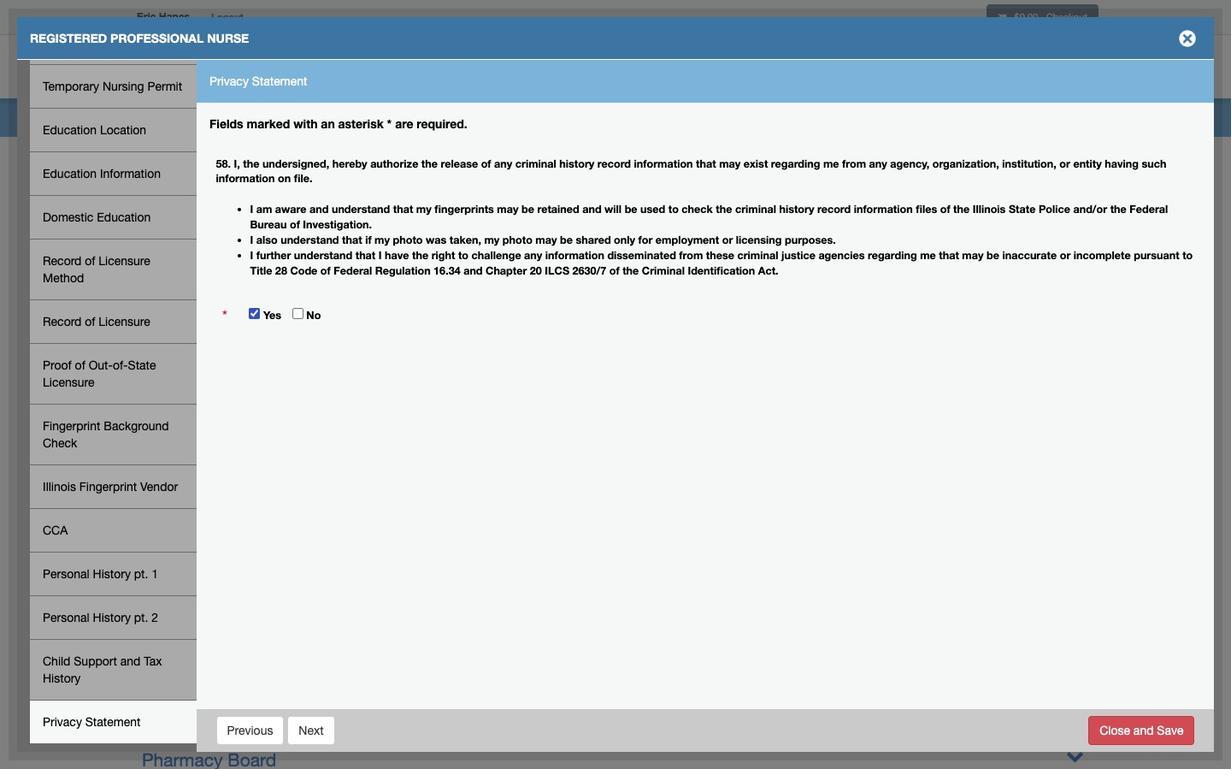Task type: locate. For each thing, give the bounding box(es) containing it.
0 horizontal spatial photo
[[393, 234, 423, 247]]

history up "retained"
[[560, 157, 595, 170]]

start link
[[133, 574, 159, 588], [133, 601, 159, 614], [133, 627, 159, 641], [133, 654, 159, 667]]

0 horizontal spatial regarding
[[772, 157, 821, 170]]

massage
[[142, 419, 215, 440]]

or
[[1060, 157, 1071, 170], [723, 234, 733, 247], [1061, 249, 1071, 262]]

authorize
[[371, 157, 419, 170]]

1 vertical spatial *
[[222, 307, 228, 324]]

nursing
[[103, 80, 144, 93], [142, 504, 204, 524]]

child
[[43, 654, 71, 668]]

or right inaccurate
[[1061, 249, 1071, 262]]

1 vertical spatial education
[[43, 167, 97, 181]]

1 horizontal spatial my
[[417, 203, 432, 216]]

fingerprint up company
[[302, 363, 388, 383]]

i left have
[[379, 249, 382, 262]]

company
[[272, 391, 350, 412]]

be
[[522, 203, 535, 216], [625, 203, 638, 216], [560, 234, 573, 247], [987, 249, 1000, 262]]

the right and/or
[[1111, 203, 1127, 216]]

therapy inside the collection agency board barber, cosmetology, esthetics & nail technology board dental board detective, security, fingerprint & alarm contractor board limited liability company massage therapy board medical board (physician & surgeon & chiropractor) medical corporation
[[220, 419, 285, 440]]

1 horizontal spatial any
[[525, 249, 543, 262]]

may inside 58. i, the undersigned, hereby authorize the release of any criminal history record information that may exist regarding me from any agency, organization, institution, or entity having such information on file.
[[720, 157, 741, 170]]

privacy statement up marked at top left
[[210, 74, 307, 88]]

0 horizontal spatial history
[[560, 157, 595, 170]]

of
[[481, 157, 492, 170], [941, 203, 951, 216], [290, 219, 300, 231], [85, 254, 95, 268], [321, 265, 331, 278], [610, 265, 620, 278], [85, 315, 95, 329], [75, 358, 85, 372]]

0 vertical spatial *
[[387, 116, 392, 131]]

domestic education
[[43, 210, 151, 224]]

licensure inside proof of out-of-state licensure
[[43, 376, 94, 389]]

statement down child support and tax history
[[85, 715, 141, 729]]

of right release
[[481, 157, 492, 170]]

1 vertical spatial medical
[[142, 476, 205, 496]]

any up 20
[[525, 249, 543, 262]]

for
[[639, 234, 653, 247]]

No checkbox
[[292, 308, 303, 319]]

any
[[495, 157, 513, 170], [870, 157, 888, 170], [525, 249, 543, 262]]

have
[[385, 249, 409, 262]]

1 horizontal spatial regarding
[[868, 249, 918, 262]]

1 horizontal spatial federal
[[1130, 203, 1169, 216]]

2 start from the top
[[133, 601, 159, 614]]

education for education information
[[43, 167, 97, 181]]

shopping cart image
[[998, 13, 1007, 22]]

record inside record of licensure method
[[43, 254, 82, 268]]

photo
[[393, 234, 423, 247], [503, 234, 533, 247]]

fingerprint up the check
[[43, 419, 100, 433]]

1 personal from the top
[[43, 567, 90, 581]]

2 medical from the top
[[142, 476, 205, 496]]

0 vertical spatial pt.
[[134, 567, 148, 581]]

may left exist
[[720, 157, 741, 170]]

1 vertical spatial personal
[[43, 611, 90, 625]]

further
[[256, 249, 291, 262]]

0 horizontal spatial illinois
[[43, 480, 76, 494]]

0 vertical spatial medical
[[142, 447, 205, 468]]

may
[[720, 157, 741, 170], [497, 203, 519, 216], [536, 234, 557, 247], [963, 249, 984, 262]]

to right pursuant
[[1183, 249, 1194, 262]]

0 vertical spatial statement
[[252, 74, 307, 88]]

history left 2
[[93, 611, 131, 625]]

illinois down organization,
[[973, 203, 1006, 216]]

me down files
[[921, 249, 937, 262]]

illinois inside i am aware and understand that my fingerprints may be retained and will be used to check the criminal history record information files of the illinois state police and/or the federal bureau of investigation. i also understand that if my photo was taken, my photo may be shared only for employment or licensing purposes. i further understand that i have the right to challenge any information disseminated from these criminal justice agencies regarding me that may be inaccurate or incomplete pursuant to title 28 code of federal regulation 16.34 and chapter 20 ilcs 2630/7 of the criminal identification act.
[[973, 203, 1006, 216]]

0 horizontal spatial from
[[680, 249, 704, 262]]

licensure inside record of licensure method
[[99, 254, 150, 268]]

licensure up of-
[[99, 315, 150, 329]]

1 medical from the top
[[142, 447, 205, 468]]

0 vertical spatial privacy
[[210, 74, 249, 88]]

& right the surgeon
[[439, 447, 450, 468]]

that left if
[[342, 234, 362, 247]]

any right release
[[495, 157, 513, 170]]

2 vertical spatial or
[[1061, 249, 1071, 262]]

regarding right exist
[[772, 157, 821, 170]]

state inside proof of out-of-state licensure
[[128, 358, 156, 372]]

information left files
[[854, 203, 913, 216]]

of inside proof of out-of-state licensure
[[75, 358, 85, 372]]

1 vertical spatial chevron down image
[[1067, 747, 1085, 765]]

criminal up "retained"
[[516, 157, 557, 170]]

that down if
[[356, 249, 376, 262]]

and right '16.34' in the left of the page
[[464, 265, 483, 278]]

1 horizontal spatial from
[[843, 157, 867, 170]]

of right 2630/7
[[610, 265, 620, 278]]

nursing left permit
[[103, 80, 144, 93]]

personal down cca
[[43, 567, 90, 581]]

my up was
[[417, 203, 432, 216]]

my
[[895, 62, 910, 74]]

regarding right agencies
[[868, 249, 918, 262]]

or up these
[[723, 234, 733, 247]]

1 vertical spatial from
[[680, 249, 704, 262]]

1 chevron down image from the top
[[1067, 719, 1085, 737]]

any left agency,
[[870, 157, 888, 170]]

history left 1
[[93, 567, 131, 581]]

board inside the occupational therapy board link
[[324, 721, 373, 742]]

0 vertical spatial chevron down image
[[1067, 719, 1085, 737]]

1 horizontal spatial state
[[1009, 203, 1036, 216]]

record up method
[[43, 254, 82, 268]]

state inside i am aware and understand that my fingerprints may be retained and will be used to check the criminal history record information files of the illinois state police and/or the federal bureau of investigation. i also understand that if my photo was taken, my photo may be shared only for employment or licensing purposes. i further understand that i have the right to challenge any information disseminated from these criminal justice agencies regarding me that may be inaccurate or incomplete pursuant to title 28 code of federal regulation 16.34 and chapter 20 ilcs 2630/7 of the criminal identification act.
[[1009, 203, 1036, 216]]

0 vertical spatial from
[[843, 157, 867, 170]]

2 vertical spatial licensure
[[43, 376, 94, 389]]

record
[[598, 157, 631, 170], [818, 203, 851, 216]]

chevron down image
[[1067, 719, 1085, 737], [1067, 747, 1085, 765]]

0 vertical spatial regarding
[[772, 157, 821, 170]]

that up check
[[696, 157, 717, 170]]

0 horizontal spatial me
[[824, 157, 840, 170]]

fingerprint
[[302, 363, 388, 383], [43, 419, 100, 433], [79, 480, 137, 494]]

1 vertical spatial understand
[[281, 234, 339, 247]]

institution,
[[1003, 157, 1057, 170]]

0 horizontal spatial record
[[598, 157, 631, 170]]

record for record of licensure method
[[43, 254, 82, 268]]

*
[[387, 116, 392, 131], [222, 307, 228, 324]]

record down method
[[43, 315, 82, 329]]

incomplete
[[1074, 249, 1132, 262]]

1 vertical spatial fingerprint
[[43, 419, 100, 433]]

medical board (physician & surgeon & chiropractor) link
[[142, 447, 561, 468]]

education information
[[43, 167, 161, 181]]

inaccurate
[[1003, 249, 1058, 262]]

personal
[[43, 567, 90, 581], [43, 611, 90, 625]]

1 vertical spatial federal
[[334, 265, 372, 278]]

1 vertical spatial privacy statement
[[43, 715, 141, 729]]

* left are
[[387, 116, 392, 131]]

record
[[43, 254, 82, 268], [43, 315, 82, 329]]

release
[[441, 157, 478, 170]]

chiropractor)
[[455, 447, 561, 468]]

history inside i am aware and understand that my fingerprints may be retained and will be used to check the criminal history record information files of the illinois state police and/or the federal bureau of investigation. i also understand that if my photo was taken, my photo may be shared only for employment or licensing purposes. i further understand that i have the right to challenge any information disseminated from these criminal justice agencies regarding me that may be inaccurate or incomplete pursuant to title 28 code of federal regulation 16.34 and chapter 20 ilcs 2630/7 of the criminal identification act.
[[780, 203, 815, 216]]

1 horizontal spatial photo
[[503, 234, 533, 247]]

0 horizontal spatial privacy
[[43, 715, 82, 729]]

2 horizontal spatial my
[[485, 234, 500, 247]]

logout link
[[198, 0, 256, 34]]

history down child
[[43, 672, 81, 685]]

federal down if
[[334, 265, 372, 278]]

0 vertical spatial record
[[43, 254, 82, 268]]

from left agency,
[[843, 157, 867, 170]]

1 pt. from the top
[[134, 567, 148, 581]]

criminal up the licensing
[[736, 203, 777, 216]]

(physician
[[264, 447, 345, 468]]

privacy statement
[[210, 74, 307, 88], [43, 715, 141, 729]]

record of licensure
[[43, 315, 150, 329]]

0 vertical spatial personal
[[43, 567, 90, 581]]

0 horizontal spatial state
[[128, 358, 156, 372]]

me right exist
[[824, 157, 840, 170]]

and inside child support and tax history
[[120, 654, 141, 668]]

employment
[[656, 234, 720, 247]]

3 start from the top
[[133, 627, 159, 641]]

photo up have
[[393, 234, 423, 247]]

federal down such
[[1130, 203, 1169, 216]]

personal up child
[[43, 611, 90, 625]]

justice
[[782, 249, 816, 262]]

history for 1
[[93, 567, 131, 581]]

and left tax
[[120, 654, 141, 668]]

proof of out-of-state licensure
[[43, 358, 156, 389]]

0 vertical spatial me
[[824, 157, 840, 170]]

record up will
[[598, 157, 631, 170]]

accounting board
[[142, 222, 287, 242]]

may left inaccurate
[[963, 249, 984, 262]]

regarding inside 58. i, the undersigned, hereby authorize the release of any criminal history record information that may exist regarding me from any agency, organization, institution, or entity having such information on file.
[[772, 157, 821, 170]]

fingerprint left vendor
[[79, 480, 137, 494]]

1 vertical spatial state
[[128, 358, 156, 372]]

architecture
[[142, 250, 239, 270]]

0 vertical spatial or
[[1060, 157, 1071, 170]]

title
[[250, 265, 272, 278]]

state left police
[[1009, 203, 1036, 216]]

i up title
[[250, 249, 253, 262]]

0 horizontal spatial statement
[[85, 715, 141, 729]]

history up purposes. on the right
[[780, 203, 815, 216]]

education
[[43, 123, 97, 137], [43, 167, 97, 181], [97, 210, 151, 224]]

board inside architecture board link
[[244, 250, 292, 270]]

1 vertical spatial criminal
[[736, 203, 777, 216]]

1 horizontal spatial statement
[[252, 74, 307, 88]]

0 vertical spatial illinois
[[973, 203, 1006, 216]]

2 personal from the top
[[43, 611, 90, 625]]

nursing down vendor
[[142, 504, 204, 524]]

1 vertical spatial pt.
[[134, 611, 148, 625]]

1 record from the top
[[43, 254, 82, 268]]

or left the entity
[[1060, 157, 1071, 170]]

1 vertical spatial record
[[818, 203, 851, 216]]

1 horizontal spatial illinois
[[973, 203, 1006, 216]]

0 horizontal spatial any
[[495, 157, 513, 170]]

liability
[[206, 391, 267, 412]]

challenge
[[472, 249, 522, 262]]

the left release
[[422, 157, 438, 170]]

of inside record of licensure method
[[85, 254, 95, 268]]

fingerprint background check
[[43, 419, 169, 450]]

i
[[250, 203, 253, 216], [250, 234, 253, 247], [250, 249, 253, 262], [379, 249, 382, 262]]

the down was
[[412, 249, 429, 262]]

my right if
[[375, 234, 390, 247]]

education down temporary
[[43, 123, 97, 137]]

2 record from the top
[[43, 315, 82, 329]]

therapy
[[220, 419, 285, 440], [254, 721, 319, 742]]

privacy statement down child support and tax history
[[43, 715, 141, 729]]

child support and tax history
[[43, 654, 162, 685]]

the right files
[[954, 203, 970, 216]]

method
[[43, 271, 84, 285]]

1 vertical spatial licensure
[[99, 315, 150, 329]]

2 vertical spatial fingerprint
[[79, 480, 137, 494]]

online services
[[990, 62, 1081, 74]]

or inside 58. i, the undersigned, hereby authorize the release of any criminal history record information that may exist regarding me from any agency, organization, institution, or entity having such information on file.
[[1060, 157, 1071, 170]]

4 start link from the top
[[133, 654, 159, 667]]

are
[[395, 116, 414, 131]]

to down taken,
[[458, 249, 469, 262]]

0 horizontal spatial federal
[[334, 265, 372, 278]]

fingerprint inside fingerprint background check
[[43, 419, 100, 433]]

record for record of licensure
[[43, 315, 82, 329]]

1 horizontal spatial history
[[780, 203, 815, 216]]

fingerprints
[[435, 203, 494, 216]]

20
[[530, 265, 542, 278]]

taken,
[[450, 234, 482, 247]]

0 vertical spatial licensure
[[99, 254, 150, 268]]

None button
[[216, 716, 284, 745], [288, 716, 335, 745], [1089, 716, 1196, 745], [216, 716, 284, 745], [288, 716, 335, 745], [1089, 716, 1196, 745]]

(rn,
[[263, 504, 298, 524]]

pursuant
[[1135, 249, 1180, 262]]

of right files
[[941, 203, 951, 216]]

history for 2
[[93, 611, 131, 625]]

that left inaccurate
[[940, 249, 960, 262]]

2 pt. from the top
[[134, 611, 148, 625]]

state
[[1009, 203, 1036, 216], [128, 358, 156, 372]]

of left 'out-'
[[75, 358, 85, 372]]

the
[[243, 157, 260, 170], [422, 157, 438, 170], [716, 203, 733, 216], [954, 203, 970, 216], [1111, 203, 1127, 216], [412, 249, 429, 262], [623, 265, 639, 278]]

0 vertical spatial state
[[1009, 203, 1036, 216]]

photo up challenge
[[503, 234, 533, 247]]

change
[[78, 36, 120, 50]]

0 vertical spatial education
[[43, 123, 97, 137]]

0 vertical spatial fingerprint
[[302, 363, 388, 383]]

1 vertical spatial me
[[921, 249, 937, 262]]

state down dental
[[128, 358, 156, 372]]

1 horizontal spatial me
[[921, 249, 937, 262]]

identification
[[688, 265, 756, 278]]

0 vertical spatial history
[[560, 157, 595, 170]]

of down domestic education
[[85, 254, 95, 268]]

personal history pt. 2
[[43, 611, 158, 625]]

record inside 58. i, the undersigned, hereby authorize the release of any criminal history record information that may exist regarding me from any agency, organization, institution, or entity having such information on file.
[[598, 157, 631, 170]]

privacy down child
[[43, 715, 82, 729]]

& right lpn
[[342, 504, 354, 524]]

of down aware
[[290, 219, 300, 231]]

0 vertical spatial nursing
[[103, 80, 144, 93]]

privacy up the 'fields'
[[210, 74, 249, 88]]

* left the yes option
[[222, 307, 228, 324]]

personal for personal history pt. 1
[[43, 567, 90, 581]]

close window image
[[1175, 25, 1202, 52]]

nursing board (rn, lpn & apn)
[[142, 504, 400, 524]]

1 horizontal spatial record
[[818, 203, 851, 216]]

from down "employment" on the top of page
[[680, 249, 704, 262]]

2 horizontal spatial to
[[1183, 249, 1194, 262]]

of-
[[113, 358, 128, 372]]

0 vertical spatial record
[[598, 157, 631, 170]]

licensure down proof on the left of page
[[43, 376, 94, 389]]

0 vertical spatial criminal
[[516, 157, 557, 170]]

to
[[669, 203, 679, 216], [458, 249, 469, 262], [1183, 249, 1194, 262]]

me inside i am aware and understand that my fingerprints may be retained and will be used to check the criminal history record information files of the illinois state police and/or the federal bureau of investigation. i also understand that if my photo was taken, my photo may be shared only for employment or licensing purposes. i further understand that i have the right to challenge any information disseminated from these criminal justice agencies regarding me that may be inaccurate or incomplete pursuant to title 28 code of federal regulation 16.34 and chapter 20 ilcs 2630/7 of the criminal identification act.
[[921, 249, 937, 262]]

1 vertical spatial history
[[780, 203, 815, 216]]

be left shared at the left of the page
[[560, 234, 573, 247]]

of up 'out-'
[[85, 315, 95, 329]]

ilcs
[[545, 265, 570, 278]]

education up domestic in the top of the page
[[43, 167, 97, 181]]

1 vertical spatial record
[[43, 315, 82, 329]]

pt. for 1
[[134, 567, 148, 581]]

start
[[133, 574, 159, 588], [133, 601, 159, 614], [133, 627, 159, 641], [133, 654, 159, 667]]

criminal
[[516, 157, 557, 170], [736, 203, 777, 216], [738, 249, 779, 262]]

58. i, the undersigned, hereby authorize the release of any criminal history record information that may exist regarding me from any agency, organization, institution, or entity having such information on file.
[[216, 157, 1167, 185]]

record up purposes. on the right
[[818, 203, 851, 216]]

1 vertical spatial history
[[93, 611, 131, 625]]

0 vertical spatial therapy
[[220, 419, 285, 440]]

may up 20
[[536, 234, 557, 247]]

licensure down domestic education
[[99, 254, 150, 268]]

account
[[913, 62, 963, 74]]

me inside 58. i, the undersigned, hereby authorize the release of any criminal history record information that may exist regarding me from any agency, organization, institution, or entity having such information on file.
[[824, 157, 840, 170]]

0 vertical spatial history
[[93, 567, 131, 581]]

proof
[[43, 358, 72, 372]]

of inside 58. i, the undersigned, hereby authorize the release of any criminal history record information that may exist regarding me from any agency, organization, institution, or entity having such information on file.
[[481, 157, 492, 170]]

0 horizontal spatial to
[[458, 249, 469, 262]]

1 horizontal spatial privacy statement
[[210, 74, 307, 88]]

detective, security, fingerprint & alarm contractor board link
[[142, 363, 601, 383]]

pt. left 1
[[134, 567, 148, 581]]

board
[[238, 222, 287, 242], [244, 250, 292, 270], [293, 278, 341, 299], [547, 306, 596, 327], [199, 335, 247, 355], [552, 363, 601, 383], [290, 419, 339, 440], [210, 447, 259, 468], [209, 504, 258, 524], [324, 721, 373, 742]]

required.
[[417, 116, 468, 131]]

illinois down the check
[[43, 480, 76, 494]]

that up have
[[393, 203, 414, 216]]

2 vertical spatial history
[[43, 672, 81, 685]]

pt. left 2
[[134, 611, 148, 625]]

1 vertical spatial regarding
[[868, 249, 918, 262]]

28
[[275, 265, 287, 278]]



Task type: describe. For each thing, give the bounding box(es) containing it.
licensure for record of licensure
[[99, 315, 150, 329]]

from inside i am aware and understand that my fingerprints may be retained and will be used to check the criminal history record information files of the illinois state police and/or the federal bureau of investigation. i also understand that if my photo was taken, my photo may be shared only for employment or licensing purposes. i further understand that i have the right to challenge any information disseminated from these criminal justice agencies regarding me that may be inaccurate or incomplete pursuant to title 28 code of federal regulation 16.34 and chapter 20 ilcs 2630/7 of the criminal identification act.
[[680, 249, 704, 262]]

accounting board link
[[142, 222, 287, 242]]

1 vertical spatial illinois
[[43, 480, 76, 494]]

illinois fingerprint vendor
[[43, 480, 178, 494]]

esthetics
[[320, 306, 394, 327]]

0 horizontal spatial my
[[375, 234, 390, 247]]

0 horizontal spatial privacy statement
[[43, 715, 141, 729]]

fingerprint inside the collection agency board barber, cosmetology, esthetics & nail technology board dental board detective, security, fingerprint & alarm contractor board limited liability company massage therapy board medical board (physician & surgeon & chiropractor) medical corporation
[[302, 363, 388, 383]]

permit
[[147, 80, 182, 93]]

alarm
[[410, 363, 456, 383]]

eric
[[137, 10, 156, 23]]

surgeon
[[367, 447, 434, 468]]

agencies
[[819, 249, 865, 262]]

personal for personal history pt. 2
[[43, 611, 90, 625]]

apn)
[[359, 504, 400, 524]]

also
[[256, 234, 278, 247]]

from inside 58. i, the undersigned, hereby authorize the release of any criminal history record information that may exist regarding me from any agency, organization, institution, or entity having such information on file.
[[843, 157, 867, 170]]

58.
[[216, 157, 231, 170]]

information down i,
[[216, 172, 275, 185]]

hanes
[[159, 10, 190, 23]]

exist
[[744, 157, 769, 170]]

home
[[837, 62, 867, 74]]

fields
[[210, 116, 244, 131]]

criminal inside 58. i, the undersigned, hereby authorize the release of any criminal history record information that may exist regarding me from any agency, organization, institution, or entity having such information on file.
[[516, 157, 557, 170]]

regarding inside i am aware and understand that my fingerprints may be retained and will be used to check the criminal history record information files of the illinois state police and/or the federal bureau of investigation. i also understand that if my photo was taken, my photo may be shared only for employment or licensing purposes. i further understand that i have the right to challenge any information disseminated from these criminal justice agencies regarding me that may be inaccurate or incomplete pursuant to title 28 code of federal regulation 16.34 and chapter 20 ilcs 2630/7 of the criminal identification act.
[[868, 249, 918, 262]]

bureau
[[250, 219, 287, 231]]

an
[[321, 116, 335, 131]]

personal history pt. 1
[[43, 567, 158, 581]]

pt. for 2
[[134, 611, 148, 625]]

occupational therapy board
[[142, 721, 373, 742]]

and/or
[[1074, 203, 1108, 216]]

act.
[[759, 265, 779, 278]]

Yes checkbox
[[249, 308, 260, 319]]

registered professional nurse
[[30, 31, 249, 45]]

occupational
[[142, 721, 249, 742]]

1 horizontal spatial *
[[387, 116, 392, 131]]

am
[[256, 203, 272, 216]]

chapter
[[486, 265, 527, 278]]

logout
[[211, 11, 244, 22]]

architecture board link
[[142, 247, 1085, 270]]

be right will
[[625, 203, 638, 216]]

if
[[365, 234, 372, 247]]

no
[[307, 309, 321, 322]]

check
[[682, 203, 713, 216]]

education for education location
[[43, 123, 97, 137]]

0 vertical spatial understand
[[332, 203, 390, 216]]

temporary
[[43, 80, 99, 93]]

chevron down image
[[1067, 247, 1085, 265]]

2 vertical spatial education
[[97, 210, 151, 224]]

2 chevron down image from the top
[[1067, 747, 1085, 765]]

i,
[[234, 157, 240, 170]]

history inside 58. i, the undersigned, hereby authorize the release of any criminal history record information that may exist regarding me from any agency, organization, institution, or entity having such information on file.
[[560, 157, 595, 170]]

record of licensure method
[[43, 254, 150, 285]]

be left "retained"
[[522, 203, 535, 216]]

information
[[100, 167, 161, 181]]

name change
[[43, 36, 120, 50]]

0 vertical spatial federal
[[1130, 203, 1169, 216]]

2 vertical spatial criminal
[[738, 249, 779, 262]]

i left am on the left of the page
[[250, 203, 253, 216]]

technology
[[450, 306, 542, 327]]

that inside 58. i, the undersigned, hereby authorize the release of any criminal history record information that may exist regarding me from any agency, organization, institution, or entity having such information on file.
[[696, 157, 717, 170]]

the right check
[[716, 203, 733, 216]]

used
[[641, 203, 666, 216]]

my account
[[895, 62, 963, 74]]

the right i,
[[243, 157, 260, 170]]

2 start link from the top
[[133, 601, 159, 614]]

with
[[294, 116, 318, 131]]

1 vertical spatial statement
[[85, 715, 141, 729]]

purposes.
[[785, 234, 836, 247]]

background
[[104, 419, 169, 433]]

organization,
[[933, 157, 1000, 170]]

be left inaccurate
[[987, 249, 1000, 262]]

& left alarm
[[393, 363, 405, 383]]

may right fingerprints
[[497, 203, 519, 216]]

cosmetology,
[[205, 306, 315, 327]]

& left the surgeon
[[350, 447, 362, 468]]

0 horizontal spatial *
[[222, 307, 228, 324]]

and left will
[[583, 203, 602, 216]]

3 start link from the top
[[133, 627, 159, 641]]

i am aware and understand that my fingerprints may be retained and will be used to check the criminal history record information files of the illinois state police and/or the federal bureau of investigation. i also understand that if my photo was taken, my photo may be shared only for employment or licensing purposes. i further understand that i have the right to challenge any information disseminated from these criminal justice agencies regarding me that may be inaccurate or incomplete pursuant to title 28 code of federal regulation 16.34 and chapter 20 ilcs 2630/7 of the criminal identification act.
[[250, 203, 1194, 278]]

such
[[1143, 157, 1167, 170]]

police
[[1039, 203, 1071, 216]]

4 start from the top
[[133, 654, 159, 667]]

history inside child support and tax history
[[43, 672, 81, 685]]

record inside i am aware and understand that my fingerprints may be retained and will be used to check the criminal history record information files of the illinois state police and/or the federal bureau of investigation. i also understand that if my photo was taken, my photo may be shared only for employment or licensing purposes. i further understand that i have the right to challenge any information disseminated from these criminal justice agencies regarding me that may be inaccurate or incomplete pursuant to title 28 code of federal regulation 16.34 and chapter 20 ilcs 2630/7 of the criminal identification act.
[[818, 203, 851, 216]]

location
[[100, 123, 146, 137]]

information up used
[[634, 157, 693, 170]]

1 start link from the top
[[133, 574, 159, 588]]

& left the nail
[[399, 306, 410, 327]]

check
[[43, 436, 77, 450]]

agency
[[228, 278, 288, 299]]

checkout
[[1047, 11, 1088, 22]]

online services link
[[976, 38, 1104, 98]]

the down disseminated at the top of page
[[623, 265, 639, 278]]

1 photo from the left
[[393, 234, 423, 247]]

of right code on the left
[[321, 265, 331, 278]]

aware
[[275, 203, 307, 216]]

temporary nursing permit
[[43, 80, 182, 93]]

2 vertical spatial understand
[[294, 249, 353, 262]]

1 horizontal spatial to
[[669, 203, 679, 216]]

collection agency board link
[[142, 278, 341, 299]]

dental board link
[[142, 335, 247, 355]]

1 start from the top
[[133, 574, 159, 588]]

occupational therapy board link
[[142, 719, 1085, 742]]

2 horizontal spatial any
[[870, 157, 888, 170]]

16.34
[[434, 265, 461, 278]]

regulation
[[375, 265, 431, 278]]

1 vertical spatial therapy
[[254, 721, 319, 742]]

services
[[1030, 62, 1079, 74]]

information up 2630/7
[[546, 249, 605, 262]]

corporation
[[210, 476, 306, 496]]

security,
[[228, 363, 297, 383]]

and up investigation.
[[310, 203, 329, 216]]

detective,
[[142, 363, 223, 383]]

nursing board (rn, lpn & apn) link
[[142, 504, 400, 524]]

eric hanes
[[137, 10, 190, 23]]

illinois department of financial and professional regulation image
[[128, 38, 518, 93]]

my account link
[[881, 38, 976, 98]]

chevron down image inside the occupational therapy board link
[[1067, 719, 1085, 737]]

0 vertical spatial privacy statement
[[210, 74, 307, 88]]

licensure for record of licensure method
[[99, 254, 150, 268]]

marked
[[247, 116, 290, 131]]

nurse
[[207, 31, 249, 45]]

asterisk
[[338, 116, 384, 131]]

online
[[990, 62, 1027, 74]]

1 horizontal spatial privacy
[[210, 74, 249, 88]]

home link
[[824, 38, 881, 98]]

investigation.
[[303, 219, 372, 231]]

massage therapy board link
[[142, 419, 339, 440]]

vendor
[[140, 480, 178, 494]]

collection
[[142, 278, 223, 299]]

agency,
[[891, 157, 930, 170]]

$0.00
[[1015, 11, 1039, 22]]

1 vertical spatial nursing
[[142, 504, 204, 524]]

files
[[916, 203, 938, 216]]

file.
[[294, 172, 313, 185]]

retained
[[538, 203, 580, 216]]

lpn
[[303, 504, 337, 524]]

1 vertical spatial or
[[723, 234, 733, 247]]

fields marked with an asterisk * are required.
[[210, 116, 468, 131]]

2 photo from the left
[[503, 234, 533, 247]]

1 vertical spatial privacy
[[43, 715, 82, 729]]

dental
[[142, 335, 194, 355]]

any inside i am aware and understand that my fingerprints may be retained and will be used to check the criminal history record information files of the illinois state police and/or the federal bureau of investigation. i also understand that if my photo was taken, my photo may be shared only for employment or licensing purposes. i further understand that i have the right to challenge any information disseminated from these criminal justice agencies regarding me that may be inaccurate or incomplete pursuant to title 28 code of federal regulation 16.34 and chapter 20 ilcs 2630/7 of the criminal identification act.
[[525, 249, 543, 262]]

i left also
[[250, 234, 253, 247]]



Task type: vqa. For each thing, say whether or not it's contained in the screenshot.
protected by formshield image
no



